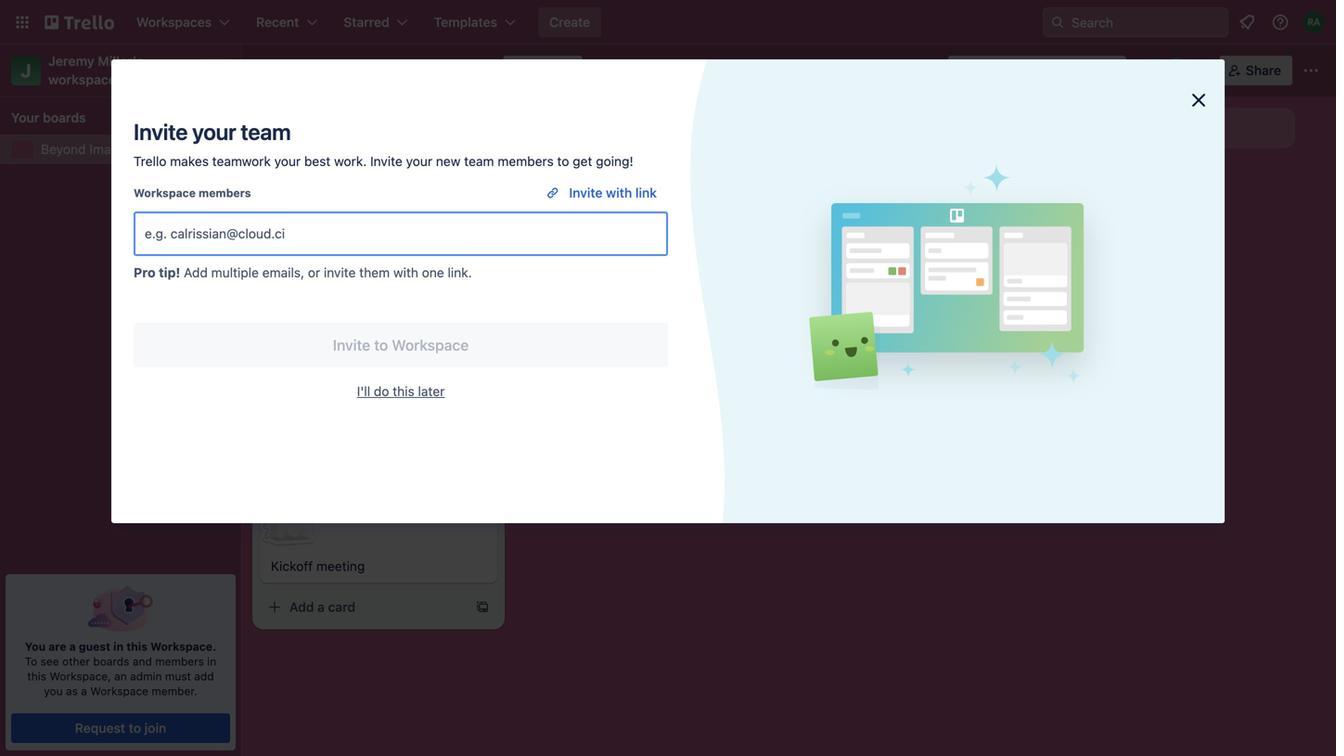 Task type: vqa. For each thing, say whether or not it's contained in the screenshot.
BOARDS,
no



Task type: locate. For each thing, give the bounding box(es) containing it.
members
[[498, 154, 554, 169], [199, 187, 251, 200], [155, 655, 204, 668]]

tip!
[[159, 265, 180, 280]]

workspace inside button
[[392, 337, 469, 354]]

members up color: bold red, title: "thoughts" element
[[498, 154, 554, 169]]

i'll do this later link
[[357, 383, 445, 401]]

invite to workspace button
[[134, 323, 668, 368]]

2 horizontal spatial to
[[558, 154, 570, 169]]

filters for 1 card matches filters
[[629, 146, 663, 162]]

0 horizontal spatial to
[[129, 721, 141, 736]]

you
[[44, 685, 63, 698]]

create from template… image
[[475, 600, 490, 615]]

boards inside your boards with 1 items element
[[43, 110, 86, 125]]

and
[[133, 655, 152, 668]]

e.g. calrissian@cloud.ci text field
[[145, 217, 657, 251]]

members down teamwork
[[199, 187, 251, 200]]

add a card button
[[787, 180, 995, 210], [524, 232, 732, 262], [260, 593, 468, 622]]

0 vertical spatial team
[[241, 119, 291, 145]]

best
[[304, 154, 331, 169]]

1 horizontal spatial terry turtle (terryturtle) image
[[1189, 58, 1215, 84]]

makes
[[170, 154, 209, 169]]

link
[[636, 185, 657, 201]]

you are a guest in this workspace. to see other boards and members in this workspace, an admin must add you as a workspace member.
[[25, 641, 217, 698]]

ruby anderson (rubyanderson7) image down search field on the top right
[[1141, 58, 1167, 84]]

to left join
[[129, 721, 141, 736]]

0 vertical spatial boards
[[43, 110, 86, 125]]

j
[[21, 59, 31, 81]]

0 vertical spatial in
[[113, 641, 124, 654]]

Search field
[[1066, 8, 1228, 36]]

create from template… image
[[1003, 188, 1018, 202]]

0 vertical spatial this
[[393, 384, 415, 399]]

0 horizontal spatial filters
[[360, 146, 394, 162]]

to left the get at the top left of the page
[[558, 154, 570, 169]]

in up add
[[207, 655, 217, 668]]

workspace members
[[134, 187, 251, 200]]

1 horizontal spatial team
[[464, 154, 494, 169]]

in
[[113, 641, 124, 654], [207, 655, 217, 668]]

your
[[11, 110, 39, 125]]

request to join
[[75, 721, 166, 736]]

as
[[66, 685, 78, 698]]

1 vertical spatial in
[[207, 655, 217, 668]]

2 vertical spatial members
[[155, 655, 204, 668]]

2 vertical spatial workspace
[[90, 685, 149, 698]]

you
[[25, 641, 46, 654]]

this right do
[[393, 384, 415, 399]]

to for invite to workspace
[[374, 337, 388, 354]]

boards up beyond
[[43, 110, 86, 125]]

2 filters from the left
[[629, 146, 663, 162]]

workspace down an
[[90, 685, 149, 698]]

to
[[558, 154, 570, 169], [374, 337, 388, 354], [129, 721, 141, 736]]

filters for 3 cards match filters
[[360, 146, 394, 162]]

0 vertical spatial members
[[498, 154, 554, 169]]

ruby anderson (rubyanderson7) image
[[1303, 11, 1326, 33], [1141, 58, 1167, 84]]

1 horizontal spatial boards
[[93, 655, 129, 668]]

jeremy miller (jeremymiller198) image
[[1165, 58, 1191, 84]]

boards inside you are a guest in this workspace. to see other boards and members in this workspace, an admin must add you as a workspace member.
[[93, 655, 129, 668]]

thoughts
[[535, 179, 586, 192]]

match
[[319, 146, 357, 162]]

invite for team
[[134, 119, 188, 145]]

terry turtle (terryturtle) image
[[1189, 58, 1215, 84], [468, 453, 490, 476]]

this up and
[[126, 641, 148, 654]]

share
[[1247, 63, 1282, 78]]

guest
[[79, 641, 111, 654]]

matches
[[574, 146, 626, 162]]

multiple
[[211, 265, 259, 280]]

with left one
[[394, 265, 419, 280]]

0 horizontal spatial boards
[[43, 110, 86, 125]]

to inside invite your team trello makes teamwork your best work. invite your new team members to get going!
[[558, 154, 570, 169]]

0 horizontal spatial add a card
[[290, 600, 356, 615]]

team right new
[[464, 154, 494, 169]]

filters
[[360, 146, 394, 162], [629, 146, 663, 162]]

filters right 'match'
[[360, 146, 394, 162]]

your left best
[[274, 154, 301, 169]]

0 horizontal spatial your
[[192, 119, 236, 145]]

kickoff
[[271, 559, 313, 574]]

open information menu image
[[1272, 13, 1290, 32]]

your
[[192, 119, 236, 145], [274, 154, 301, 169], [406, 154, 433, 169]]

card
[[544, 146, 571, 162], [856, 187, 883, 202], [592, 239, 619, 254], [328, 600, 356, 615]]

1 vertical spatial this
[[126, 641, 148, 654]]

0 horizontal spatial ruby anderson (rubyanderson7) image
[[1141, 58, 1167, 84]]

members up must
[[155, 655, 204, 668]]

kickoff meeting link
[[271, 557, 486, 576]]

i'll do this later
[[357, 384, 445, 399]]

must
[[165, 670, 191, 683]]

2 vertical spatial add a card
[[290, 600, 356, 615]]

request to join button
[[11, 714, 230, 744]]

filters up 'link' on the left of the page
[[629, 146, 663, 162]]

0 vertical spatial workspace
[[134, 187, 196, 200]]

1 vertical spatial terry turtle (terryturtle) image
[[468, 453, 490, 476]]

0 notifications image
[[1237, 11, 1259, 33]]

0 vertical spatial add a card
[[817, 187, 883, 202]]

2 horizontal spatial your
[[406, 154, 433, 169]]

1 horizontal spatial to
[[374, 337, 388, 354]]

1 vertical spatial team
[[464, 154, 494, 169]]

1 horizontal spatial add a card button
[[524, 232, 732, 262]]

1 horizontal spatial with
[[606, 185, 632, 201]]

invite
[[134, 119, 188, 145], [370, 154, 403, 169], [569, 185, 603, 201], [333, 337, 371, 354]]

1 vertical spatial workspace
[[392, 337, 469, 354]]

an
[[114, 670, 127, 683]]

invite with link
[[569, 185, 657, 201]]

ruby anderson (rubyanderson7) image right open information menu icon
[[1303, 11, 1326, 33]]

3 cards match filters
[[271, 146, 394, 162]]

this
[[393, 384, 415, 399], [126, 641, 148, 654], [27, 670, 46, 683]]

2 vertical spatial to
[[129, 721, 141, 736]]

your left new
[[406, 154, 433, 169]]

2 vertical spatial add a card button
[[260, 593, 468, 622]]

0 vertical spatial ruby anderson (rubyanderson7) image
[[1303, 11, 1326, 33]]

2 vertical spatial this
[[27, 670, 46, 683]]

workspace down trello
[[134, 187, 196, 200]]

to up do
[[374, 337, 388, 354]]

1 vertical spatial to
[[374, 337, 388, 354]]

pro
[[134, 265, 156, 280]]

this down to
[[27, 670, 46, 683]]

add
[[817, 187, 842, 202], [553, 239, 578, 254], [184, 265, 208, 280], [290, 600, 314, 615]]

do
[[374, 384, 389, 399]]

1 vertical spatial boards
[[93, 655, 129, 668]]

a
[[845, 187, 852, 202], [581, 239, 589, 254], [318, 600, 325, 615], [69, 641, 76, 654], [81, 685, 87, 698]]

members inside invite your team trello makes teamwork your best work. invite your new team members to get going!
[[498, 154, 554, 169]]

color: bold red, title: "thoughts" element
[[535, 178, 586, 192]]

trello
[[134, 154, 167, 169]]

member.
[[152, 685, 198, 698]]

work.
[[334, 154, 367, 169]]

invite your team trello makes teamwork your best work. invite your new team members to get going!
[[134, 119, 634, 169]]

link.
[[448, 265, 472, 280]]

1 filters from the left
[[360, 146, 394, 162]]

0 vertical spatial add a card button
[[787, 180, 995, 210]]

1 vertical spatial add a card
[[553, 239, 619, 254]]

show menu image
[[1303, 61, 1321, 80]]

invite for workspace
[[333, 337, 371, 354]]

with left 'link' on the left of the page
[[606, 185, 632, 201]]

admin
[[130, 670, 162, 683]]

boards up an
[[93, 655, 129, 668]]

add a card
[[817, 187, 883, 202], [553, 239, 619, 254], [290, 600, 356, 615]]

team
[[241, 119, 291, 145], [464, 154, 494, 169]]

your up makes
[[192, 119, 236, 145]]

in right guest
[[113, 641, 124, 654]]

invite for link
[[569, 185, 603, 201]]

1 horizontal spatial filters
[[629, 146, 663, 162]]

2 horizontal spatial add a card button
[[787, 180, 995, 210]]

0 vertical spatial with
[[606, 185, 632, 201]]

workspace
[[134, 187, 196, 200], [392, 337, 469, 354], [90, 685, 149, 698]]

workspace up later
[[392, 337, 469, 354]]

2 horizontal spatial add a card
[[817, 187, 883, 202]]

0 vertical spatial to
[[558, 154, 570, 169]]

1 horizontal spatial in
[[207, 655, 217, 668]]

1 horizontal spatial this
[[126, 641, 148, 654]]

emails,
[[262, 265, 305, 280]]

boards
[[43, 110, 86, 125], [93, 655, 129, 668]]

0 horizontal spatial with
[[394, 265, 419, 280]]

0 horizontal spatial add a card button
[[260, 593, 468, 622]]

with
[[606, 185, 632, 201], [394, 265, 419, 280]]

one
[[422, 265, 444, 280]]

team up 3
[[241, 119, 291, 145]]

them
[[359, 265, 390, 280]]



Task type: describe. For each thing, give the bounding box(es) containing it.
i'll
[[357, 384, 370, 399]]

1 horizontal spatial your
[[274, 154, 301, 169]]

1 vertical spatial ruby anderson (rubyanderson7) image
[[1141, 58, 1167, 84]]

0 horizontal spatial team
[[241, 119, 291, 145]]

invite with link button
[[532, 178, 668, 208]]

invite
[[324, 265, 356, 280]]

going!
[[596, 154, 634, 169]]

create
[[550, 14, 591, 30]]

kickoff meeting
[[271, 559, 365, 574]]

new
[[436, 154, 461, 169]]

search image
[[1051, 15, 1066, 30]]

beyond imagination
[[41, 142, 159, 157]]

invite to workspace
[[333, 337, 469, 354]]

thoughts thinking
[[535, 179, 586, 206]]

join
[[145, 721, 166, 736]]

jeremy miller's workspace
[[48, 53, 147, 87]]

add a card button for create from template… image
[[787, 180, 995, 210]]

workspace,
[[50, 670, 111, 683]]

workspace
[[48, 72, 116, 87]]

share button
[[1221, 56, 1293, 85]]

pro tip! add multiple emails, or invite them with one link.
[[134, 265, 472, 280]]

miller's
[[98, 53, 144, 69]]

add
[[194, 670, 214, 683]]

1 vertical spatial members
[[199, 187, 251, 200]]

primary element
[[0, 0, 1337, 45]]

1 vertical spatial add a card button
[[524, 232, 732, 262]]

your boards with 1 items element
[[11, 107, 221, 129]]

jeremy
[[48, 53, 95, 69]]

0 horizontal spatial terry turtle (terryturtle) image
[[468, 453, 490, 476]]

workspace.
[[150, 641, 216, 654]]

create button
[[538, 7, 602, 37]]

thinking
[[535, 191, 586, 206]]

cards
[[283, 146, 316, 162]]

see
[[41, 655, 59, 668]]

3
[[271, 146, 279, 162]]

add a card button for create from template… icon on the bottom left
[[260, 593, 468, 622]]

Board name text field
[[256, 56, 433, 85]]

members inside you are a guest in this workspace. to see other boards and members in this workspace, an admin must add you as a workspace member.
[[155, 655, 204, 668]]

workspace inside you are a guest in this workspace. to see other boards and members in this workspace, an admin must add you as a workspace member.
[[90, 685, 149, 698]]

2 horizontal spatial this
[[393, 384, 415, 399]]

1 horizontal spatial ruby anderson (rubyanderson7) image
[[1303, 11, 1326, 33]]

0 horizontal spatial in
[[113, 641, 124, 654]]

0 horizontal spatial this
[[27, 670, 46, 683]]

request
[[75, 721, 125, 736]]

get
[[573, 154, 593, 169]]

1 card matches filters
[[535, 146, 663, 162]]

beyond imagination link
[[41, 140, 208, 159]]

1
[[535, 146, 541, 162]]

are
[[48, 641, 66, 654]]

or
[[308, 265, 320, 280]]

1 horizontal spatial add a card
[[553, 239, 619, 254]]

to
[[25, 655, 37, 668]]

your boards
[[11, 110, 86, 125]]

back to home image
[[45, 7, 114, 37]]

meeting
[[317, 559, 365, 574]]

automation image
[[916, 56, 942, 82]]

starred icon image
[[215, 142, 230, 157]]

to for request to join
[[129, 721, 141, 736]]

other
[[62, 655, 90, 668]]

teamwork
[[212, 154, 271, 169]]

with inside button
[[606, 185, 632, 201]]

beyond
[[41, 142, 86, 157]]

later
[[418, 384, 445, 399]]

1 vertical spatial with
[[394, 265, 419, 280]]

thinking link
[[535, 189, 750, 208]]

0 vertical spatial terry turtle (terryturtle) image
[[1189, 58, 1215, 84]]

imagination
[[89, 142, 159, 157]]



